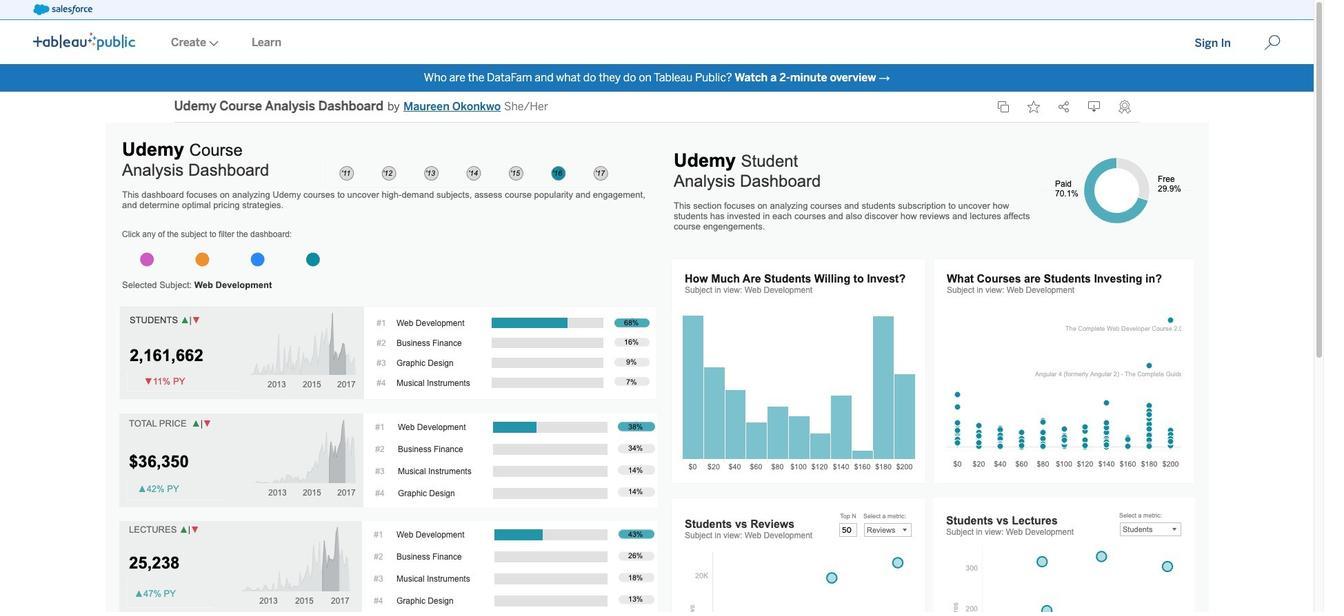 Task type: describe. For each thing, give the bounding box(es) containing it.
favorite button image
[[1027, 101, 1040, 113]]

nominate for viz of the day image
[[1119, 100, 1131, 114]]



Task type: locate. For each thing, give the bounding box(es) containing it.
create image
[[206, 41, 219, 46]]

salesforce logo image
[[33, 4, 92, 15]]

make a copy image
[[997, 101, 1010, 113]]

go to search image
[[1248, 34, 1298, 51]]

logo image
[[33, 32, 135, 50]]



Task type: vqa. For each thing, say whether or not it's contained in the screenshot.
third Workbook thumbnail from the right
no



